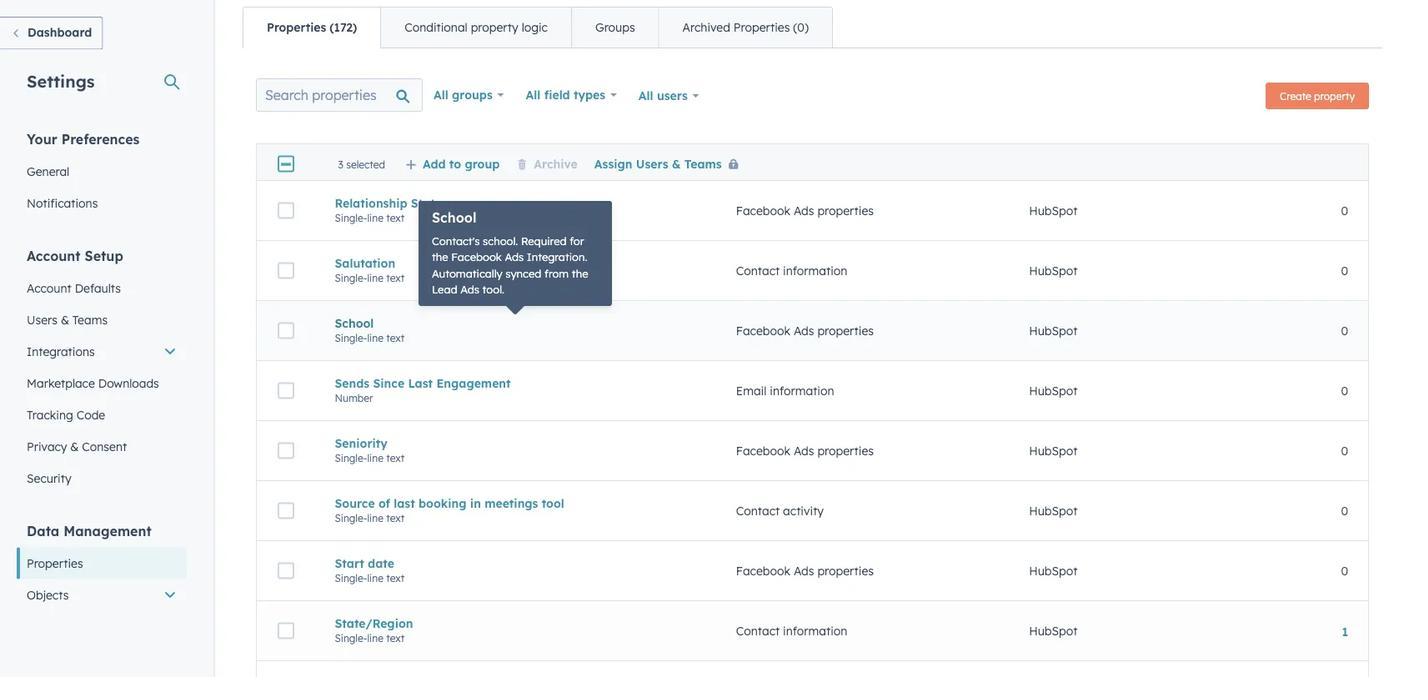 Task type: describe. For each thing, give the bounding box(es) containing it.
users inside account setup element
[[27, 312, 58, 327]]

teams inside tab panel
[[685, 156, 722, 171]]

single- inside seniority single-line text
[[335, 452, 367, 464]]

single- inside relationship status single-line text
[[335, 212, 367, 224]]

hubspot for relationship status
[[1030, 203, 1078, 218]]

3
[[338, 158, 344, 170]]

account for account defaults
[[27, 281, 72, 295]]

hubspot for source of last booking in meetings tool
[[1030, 504, 1078, 518]]

0 for relationship status
[[1342, 203, 1349, 218]]

tool
[[542, 496, 565, 511]]

school for school single-line text
[[335, 316, 374, 331]]

(0)
[[794, 20, 809, 35]]

text inside start date single-line text
[[386, 572, 405, 585]]

number
[[335, 392, 373, 404]]

property for create
[[1315, 90, 1356, 102]]

users inside tab panel
[[636, 156, 669, 171]]

sends since last engagement button
[[335, 376, 696, 391]]

management
[[64, 523, 152, 539]]

properties (172)
[[267, 20, 357, 35]]

information for sends since last engagement
[[770, 384, 835, 398]]

data management element
[[17, 522, 187, 674]]

facebook for school
[[736, 323, 791, 338]]

start date button
[[335, 556, 696, 571]]

preferences
[[61, 131, 140, 147]]

ads for relationship status
[[794, 203, 815, 218]]

start
[[335, 556, 364, 571]]

selected
[[346, 158, 385, 170]]

account for account setup
[[27, 247, 81, 264]]

your preferences element
[[17, 130, 187, 219]]

defaults
[[75, 281, 121, 295]]

all groups
[[434, 88, 493, 102]]

contact information for state/region
[[736, 624, 848, 638]]

teams inside account setup element
[[72, 312, 108, 327]]

last
[[394, 496, 415, 511]]

1 button
[[1343, 624, 1349, 639]]

assign
[[595, 156, 633, 171]]

data
[[27, 523, 59, 539]]

account defaults
[[27, 281, 121, 295]]

assign users & teams button
[[595, 156, 746, 171]]

1
[[1343, 624, 1349, 639]]

property for conditional
[[471, 20, 519, 35]]

add to group button
[[405, 156, 500, 171]]

contact information for salutation
[[736, 263, 848, 278]]

group
[[465, 156, 500, 171]]

facebook ads properties for relationship status
[[736, 203, 874, 218]]

school contact's school. required for the facebook ads integration. automatically synced from the lead ads tool.
[[432, 209, 588, 297]]

salutation button
[[335, 256, 696, 270]]

(172)
[[330, 20, 357, 35]]

& for teams
[[61, 312, 69, 327]]

marketplace
[[27, 376, 95, 390]]

conditional property logic
[[405, 20, 548, 35]]

last
[[408, 376, 433, 391]]

integration.
[[527, 250, 588, 264]]

conditional property logic link
[[381, 8, 571, 48]]

all field types button
[[515, 78, 628, 112]]

0 for school
[[1342, 323, 1349, 338]]

users & teams
[[27, 312, 108, 327]]

code
[[76, 408, 105, 422]]

field
[[544, 88, 570, 102]]

to
[[449, 156, 461, 171]]

all for all users
[[639, 88, 654, 103]]

single- inside the salutation single-line text
[[335, 272, 367, 284]]

meetings
[[485, 496, 538, 511]]

relationship status single-line text
[[335, 196, 448, 224]]

privacy & consent link
[[17, 431, 187, 463]]

archived
[[683, 20, 731, 35]]

relationship
[[335, 196, 408, 210]]

groups link
[[571, 8, 659, 48]]

settings
[[27, 70, 95, 91]]

properties for properties (172)
[[267, 20, 326, 35]]

your preferences
[[27, 131, 140, 147]]

facebook for seniority
[[736, 444, 791, 458]]

integrations button
[[17, 336, 187, 367]]

dashboard link
[[0, 17, 103, 50]]

all users
[[639, 88, 688, 103]]

properties for relationship status
[[818, 203, 874, 218]]

hubspot for sends since last engagement
[[1030, 384, 1078, 398]]

1 horizontal spatial the
[[572, 267, 588, 280]]

create property button
[[1266, 83, 1370, 109]]

single- inside state/region single-line text
[[335, 632, 367, 645]]

synced
[[506, 267, 542, 280]]

school single-line text
[[335, 316, 405, 344]]

properties link
[[17, 548, 187, 579]]

general
[[27, 164, 69, 179]]

email information
[[736, 384, 835, 398]]

source
[[335, 496, 375, 511]]

tracking
[[27, 408, 73, 422]]

state/region single-line text
[[335, 616, 413, 645]]

ads for seniority
[[794, 444, 815, 458]]

state/region
[[335, 616, 413, 631]]

privacy
[[27, 439, 67, 454]]

information for state/region
[[783, 624, 848, 638]]

single- inside start date single-line text
[[335, 572, 367, 585]]

school.
[[483, 234, 518, 248]]

types
[[574, 88, 606, 102]]

source of last booking in meetings tool single-line text
[[335, 496, 565, 525]]

3 selected
[[338, 158, 385, 170]]

Search search field
[[256, 78, 423, 112]]

security
[[27, 471, 71, 486]]

notifications
[[27, 196, 98, 210]]

logic
[[522, 20, 548, 35]]

date
[[368, 556, 395, 571]]

automatically
[[432, 267, 503, 280]]

line inside school single-line text
[[367, 332, 384, 344]]

tool.
[[483, 283, 505, 297]]

all for all groups
[[434, 88, 449, 102]]

facebook for relationship status
[[736, 203, 791, 218]]

activity
[[783, 504, 824, 518]]

add to group
[[423, 156, 500, 171]]

account setup element
[[17, 247, 187, 494]]



Task type: locate. For each thing, give the bounding box(es) containing it.
contact activity
[[736, 504, 824, 518]]

6 hubspot from the top
[[1030, 504, 1078, 518]]

3 line from the top
[[367, 332, 384, 344]]

teams down defaults
[[72, 312, 108, 327]]

account up users & teams
[[27, 281, 72, 295]]

8 hubspot from the top
[[1030, 624, 1078, 638]]

1 contact information from the top
[[736, 263, 848, 278]]

& right privacy
[[70, 439, 79, 454]]

0 for source of last booking in meetings tool
[[1342, 504, 1349, 518]]

1 horizontal spatial property
[[1315, 90, 1356, 102]]

archived properties (0)
[[683, 20, 809, 35]]

2 vertical spatial information
[[783, 624, 848, 638]]

text inside state/region single-line text
[[386, 632, 405, 645]]

facebook
[[736, 203, 791, 218], [452, 250, 502, 264], [736, 323, 791, 338], [736, 444, 791, 458], [736, 564, 791, 578]]

text inside source of last booking in meetings tool single-line text
[[386, 512, 405, 525]]

0 vertical spatial contact information
[[736, 263, 848, 278]]

6 single- from the top
[[335, 572, 367, 585]]

property inside tab list
[[471, 20, 519, 35]]

all users button
[[628, 78, 710, 113]]

notifications link
[[17, 187, 187, 219]]

1 vertical spatial property
[[1315, 90, 1356, 102]]

0 horizontal spatial the
[[432, 250, 448, 264]]

1 vertical spatial &
[[61, 312, 69, 327]]

users up integrations
[[27, 312, 58, 327]]

the right the from
[[572, 267, 588, 280]]

school for school contact's school. required for the facebook ads integration. automatically synced from the lead ads tool.
[[432, 209, 477, 226]]

marketplace downloads
[[27, 376, 159, 390]]

properties (172) link
[[244, 8, 381, 48]]

7 single- from the top
[[335, 632, 367, 645]]

1 contact from the top
[[736, 263, 780, 278]]

7 hubspot from the top
[[1030, 564, 1078, 578]]

0 horizontal spatial teams
[[72, 312, 108, 327]]

email
[[736, 384, 767, 398]]

account up "account defaults"
[[27, 247, 81, 264]]

school up contact's
[[432, 209, 477, 226]]

properties for school
[[818, 323, 874, 338]]

line inside start date single-line text
[[367, 572, 384, 585]]

account defaults link
[[17, 272, 187, 304]]

seniority button
[[335, 436, 696, 451]]

status
[[411, 196, 448, 210]]

0 vertical spatial school
[[432, 209, 477, 226]]

for
[[570, 234, 584, 248]]

6 text from the top
[[386, 572, 405, 585]]

2 single- from the top
[[335, 272, 367, 284]]

objects
[[27, 588, 69, 602]]

1 vertical spatial school
[[335, 316, 374, 331]]

text inside school single-line text
[[386, 332, 405, 344]]

contact information
[[736, 263, 848, 278], [736, 624, 848, 638]]

1 vertical spatial account
[[27, 281, 72, 295]]

0 horizontal spatial users
[[27, 312, 58, 327]]

line up since
[[367, 332, 384, 344]]

1 properties from the top
[[818, 203, 874, 218]]

tab list containing properties (172)
[[243, 7, 833, 48]]

4 single- from the top
[[335, 452, 367, 464]]

0 vertical spatial contact
[[736, 263, 780, 278]]

4 text from the top
[[386, 452, 405, 464]]

sends
[[335, 376, 370, 391]]

all for all field types
[[526, 88, 541, 102]]

properties
[[818, 203, 874, 218], [818, 323, 874, 338], [818, 444, 874, 458], [818, 564, 874, 578]]

relationship status button
[[335, 196, 696, 210]]

properties left the (0)
[[734, 20, 790, 35]]

7 line from the top
[[367, 632, 384, 645]]

text down last at the left
[[386, 512, 405, 525]]

text down the state/region
[[386, 632, 405, 645]]

hubspot for salutation
[[1030, 263, 1078, 278]]

2 horizontal spatial all
[[639, 88, 654, 103]]

security link
[[17, 463, 187, 494]]

0 horizontal spatial property
[[471, 20, 519, 35]]

4 properties from the top
[[818, 564, 874, 578]]

1 0 from the top
[[1342, 203, 1349, 218]]

general link
[[17, 156, 187, 187]]

0 horizontal spatial all
[[434, 88, 449, 102]]

salutation single-line text
[[335, 256, 405, 284]]

school inside school single-line text
[[335, 316, 374, 331]]

2 contact from the top
[[736, 504, 780, 518]]

archive
[[534, 156, 578, 171]]

information
[[783, 263, 848, 278], [770, 384, 835, 398], [783, 624, 848, 638]]

0 vertical spatial users
[[636, 156, 669, 171]]

ads for school
[[794, 323, 815, 338]]

properties inside data management 'element'
[[27, 556, 83, 571]]

all field types
[[526, 88, 606, 102]]

3 0 from the top
[[1342, 323, 1349, 338]]

line down 'seniority'
[[367, 452, 384, 464]]

1 vertical spatial the
[[572, 267, 588, 280]]

2 hubspot from the top
[[1030, 263, 1078, 278]]

tab panel
[[243, 48, 1383, 677]]

1 vertical spatial users
[[27, 312, 58, 327]]

facebook ads properties for seniority
[[736, 444, 874, 458]]

line inside state/region single-line text
[[367, 632, 384, 645]]

state/region button
[[335, 616, 696, 631]]

1 vertical spatial contact information
[[736, 624, 848, 638]]

1 text from the top
[[386, 212, 405, 224]]

2 horizontal spatial &
[[672, 156, 681, 171]]

all left the users
[[639, 88, 654, 103]]

tracking code link
[[17, 399, 187, 431]]

0 horizontal spatial properties
[[27, 556, 83, 571]]

5 single- from the top
[[335, 512, 367, 525]]

facebook for start date
[[736, 564, 791, 578]]

1 single- from the top
[[335, 212, 367, 224]]

all left field
[[526, 88, 541, 102]]

3 hubspot from the top
[[1030, 323, 1078, 338]]

single- down relationship
[[335, 212, 367, 224]]

all groups button
[[423, 78, 515, 112]]

line inside relationship status single-line text
[[367, 212, 384, 224]]

required
[[521, 234, 567, 248]]

0 for sends since last engagement
[[1342, 384, 1349, 398]]

line down salutation
[[367, 272, 384, 284]]

school tooltip
[[419, 201, 612, 306]]

2 vertical spatial &
[[70, 439, 79, 454]]

1 line from the top
[[367, 212, 384, 224]]

users
[[636, 156, 669, 171], [27, 312, 58, 327]]

your
[[27, 131, 57, 147]]

single- down 'seniority'
[[335, 452, 367, 464]]

contact for state/region
[[736, 624, 780, 638]]

0 vertical spatial &
[[672, 156, 681, 171]]

start date single-line text
[[335, 556, 405, 585]]

single- down the state/region
[[335, 632, 367, 645]]

users
[[657, 88, 688, 103]]

teams down the users
[[685, 156, 722, 171]]

text down 'seniority'
[[386, 452, 405, 464]]

text down relationship
[[386, 212, 405, 224]]

integrations
[[27, 344, 95, 359]]

2 account from the top
[[27, 281, 72, 295]]

2 line from the top
[[367, 272, 384, 284]]

& up integrations
[[61, 312, 69, 327]]

single- down salutation
[[335, 272, 367, 284]]

seniority single-line text
[[335, 436, 405, 464]]

single- inside school single-line text
[[335, 332, 367, 344]]

1 horizontal spatial teams
[[685, 156, 722, 171]]

0 horizontal spatial &
[[61, 312, 69, 327]]

3 single- from the top
[[335, 332, 367, 344]]

engagement
[[437, 376, 511, 391]]

3 text from the top
[[386, 332, 405, 344]]

1 vertical spatial teams
[[72, 312, 108, 327]]

text up since
[[386, 332, 405, 344]]

line down the state/region
[[367, 632, 384, 645]]

line down date
[[367, 572, 384, 585]]

properties left (172)
[[267, 20, 326, 35]]

school
[[432, 209, 477, 226], [335, 316, 374, 331]]

property
[[471, 20, 519, 35], [1315, 90, 1356, 102]]

3 contact from the top
[[736, 624, 780, 638]]

contact for salutation
[[736, 263, 780, 278]]

source of last booking in meetings tool button
[[335, 496, 696, 511]]

archive button
[[517, 156, 578, 171]]

in
[[470, 496, 481, 511]]

7 0 from the top
[[1342, 564, 1349, 578]]

4 facebook ads properties from the top
[[736, 564, 874, 578]]

1 facebook ads properties from the top
[[736, 203, 874, 218]]

contact for source of last booking in meetings tool
[[736, 504, 780, 518]]

4 0 from the top
[[1342, 384, 1349, 398]]

& for consent
[[70, 439, 79, 454]]

information for salutation
[[783, 263, 848, 278]]

5 0 from the top
[[1342, 444, 1349, 458]]

&
[[672, 156, 681, 171], [61, 312, 69, 327], [70, 439, 79, 454]]

school down the salutation single-line text
[[335, 316, 374, 331]]

from
[[545, 267, 569, 280]]

single- down start
[[335, 572, 367, 585]]

0 for seniority
[[1342, 444, 1349, 458]]

account setup
[[27, 247, 123, 264]]

the down contact's
[[432, 250, 448, 264]]

5 text from the top
[[386, 512, 405, 525]]

0 vertical spatial property
[[471, 20, 519, 35]]

0 vertical spatial the
[[432, 250, 448, 264]]

users & teams link
[[17, 304, 187, 336]]

text down date
[[386, 572, 405, 585]]

users right assign
[[636, 156, 669, 171]]

all left 'groups'
[[434, 88, 449, 102]]

& right assign
[[672, 156, 681, 171]]

3 facebook ads properties from the top
[[736, 444, 874, 458]]

text inside relationship status single-line text
[[386, 212, 405, 224]]

lead
[[432, 283, 458, 297]]

dashboard
[[28, 25, 92, 40]]

ads for start date
[[794, 564, 815, 578]]

6 0 from the top
[[1342, 504, 1349, 518]]

property inside button
[[1315, 90, 1356, 102]]

objects button
[[17, 579, 187, 611]]

hubspot for seniority
[[1030, 444, 1078, 458]]

2 properties from the top
[[818, 323, 874, 338]]

of
[[379, 496, 390, 511]]

marketplace downloads link
[[17, 367, 187, 399]]

data management
[[27, 523, 152, 539]]

text inside the salutation single-line text
[[386, 272, 405, 284]]

hubspot for state/region
[[1030, 624, 1078, 638]]

create
[[1281, 90, 1312, 102]]

properties up objects
[[27, 556, 83, 571]]

salutation
[[335, 256, 396, 270]]

line down relationship
[[367, 212, 384, 224]]

text
[[386, 212, 405, 224], [386, 272, 405, 284], [386, 332, 405, 344], [386, 452, 405, 464], [386, 512, 405, 525], [386, 572, 405, 585], [386, 632, 405, 645]]

1 account from the top
[[27, 247, 81, 264]]

assign users & teams
[[595, 156, 722, 171]]

4 line from the top
[[367, 452, 384, 464]]

0 vertical spatial account
[[27, 247, 81, 264]]

property right create
[[1315, 90, 1356, 102]]

line inside the salutation single-line text
[[367, 272, 384, 284]]

1 horizontal spatial all
[[526, 88, 541, 102]]

facebook ads properties for school
[[736, 323, 874, 338]]

1 horizontal spatial properties
[[267, 20, 326, 35]]

single- up sends
[[335, 332, 367, 344]]

2 text from the top
[[386, 272, 405, 284]]

1 horizontal spatial school
[[432, 209, 477, 226]]

all
[[434, 88, 449, 102], [526, 88, 541, 102], [639, 88, 654, 103]]

0 horizontal spatial school
[[335, 316, 374, 331]]

2 facebook ads properties from the top
[[736, 323, 874, 338]]

since
[[373, 376, 405, 391]]

0 for start date
[[1342, 564, 1349, 578]]

hubspot for school
[[1030, 323, 1078, 338]]

4 hubspot from the top
[[1030, 384, 1078, 398]]

seniority
[[335, 436, 388, 451]]

properties for properties
[[27, 556, 83, 571]]

line inside source of last booking in meetings tool single-line text
[[367, 512, 384, 525]]

line
[[367, 212, 384, 224], [367, 272, 384, 284], [367, 332, 384, 344], [367, 452, 384, 464], [367, 512, 384, 525], [367, 572, 384, 585], [367, 632, 384, 645]]

5 line from the top
[[367, 512, 384, 525]]

5 hubspot from the top
[[1030, 444, 1078, 458]]

line inside seniority single-line text
[[367, 452, 384, 464]]

2 contact information from the top
[[736, 624, 848, 638]]

2 vertical spatial contact
[[736, 624, 780, 638]]

create property
[[1281, 90, 1356, 102]]

facebook ads properties for start date
[[736, 564, 874, 578]]

tab list
[[243, 7, 833, 48]]

school inside school contact's school. required for the facebook ads integration. automatically synced from the lead ads tool.
[[432, 209, 477, 226]]

properties for seniority
[[818, 444, 874, 458]]

0 for salutation
[[1342, 263, 1349, 278]]

property left logic
[[471, 20, 519, 35]]

the
[[432, 250, 448, 264], [572, 267, 588, 280]]

line down "of"
[[367, 512, 384, 525]]

groups
[[596, 20, 635, 35]]

2 0 from the top
[[1342, 263, 1349, 278]]

0 vertical spatial information
[[783, 263, 848, 278]]

conditional
[[405, 20, 468, 35]]

hubspot
[[1030, 203, 1078, 218], [1030, 263, 1078, 278], [1030, 323, 1078, 338], [1030, 384, 1078, 398], [1030, 444, 1078, 458], [1030, 504, 1078, 518], [1030, 564, 1078, 578], [1030, 624, 1078, 638]]

7 text from the top
[[386, 632, 405, 645]]

properties
[[267, 20, 326, 35], [734, 20, 790, 35], [27, 556, 83, 571]]

setup
[[85, 247, 123, 264]]

single- down source
[[335, 512, 367, 525]]

single- inside source of last booking in meetings tool single-line text
[[335, 512, 367, 525]]

6 line from the top
[[367, 572, 384, 585]]

1 horizontal spatial users
[[636, 156, 669, 171]]

privacy & consent
[[27, 439, 127, 454]]

tracking code
[[27, 408, 105, 422]]

1 vertical spatial contact
[[736, 504, 780, 518]]

2 horizontal spatial properties
[[734, 20, 790, 35]]

1 hubspot from the top
[[1030, 203, 1078, 218]]

properties for start date
[[818, 564, 874, 578]]

1 horizontal spatial &
[[70, 439, 79, 454]]

0 vertical spatial teams
[[685, 156, 722, 171]]

text inside seniority single-line text
[[386, 452, 405, 464]]

tab panel containing all groups
[[243, 48, 1383, 677]]

facebook inside school contact's school. required for the facebook ads integration. automatically synced from the lead ads tool.
[[452, 250, 502, 264]]

hubspot for start date
[[1030, 564, 1078, 578]]

text down salutation
[[386, 272, 405, 284]]

3 properties from the top
[[818, 444, 874, 458]]

1 vertical spatial information
[[770, 384, 835, 398]]



Task type: vqa. For each thing, say whether or not it's contained in the screenshot.
NEW
no



